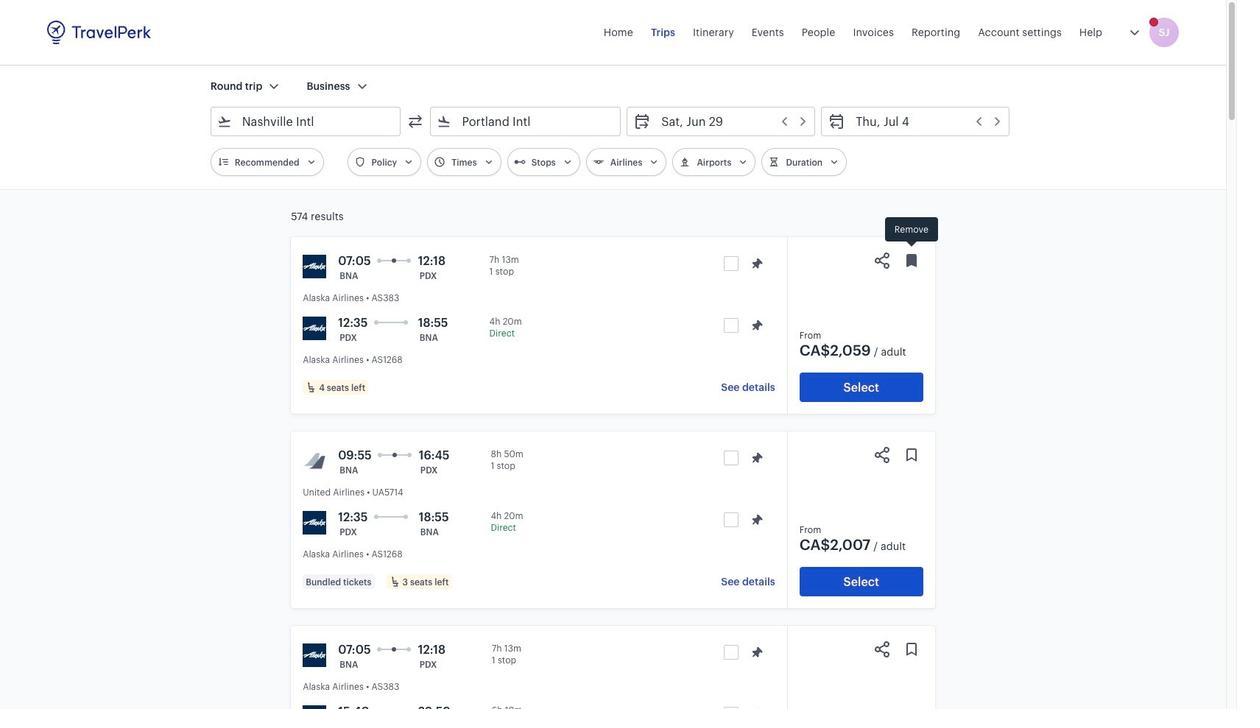 Task type: locate. For each thing, give the bounding box(es) containing it.
3 alaska airlines image from the top
[[303, 644, 326, 667]]

From search field
[[232, 110, 381, 133]]

tooltip
[[885, 217, 938, 249]]

1 alaska airlines image from the top
[[303, 317, 326, 340]]

To search field
[[452, 110, 601, 133]]

alaska airlines image
[[303, 317, 326, 340], [303, 511, 326, 535], [303, 644, 326, 667], [303, 706, 326, 709]]



Task type: vqa. For each thing, say whether or not it's contained in the screenshot.
Depart text box
no



Task type: describe. For each thing, give the bounding box(es) containing it.
4 alaska airlines image from the top
[[303, 706, 326, 709]]

united airlines image
[[303, 449, 326, 473]]

2 alaska airlines image from the top
[[303, 511, 326, 535]]

alaska airlines image
[[303, 255, 326, 278]]

Depart field
[[651, 110, 809, 133]]

Return field
[[846, 110, 1003, 133]]



